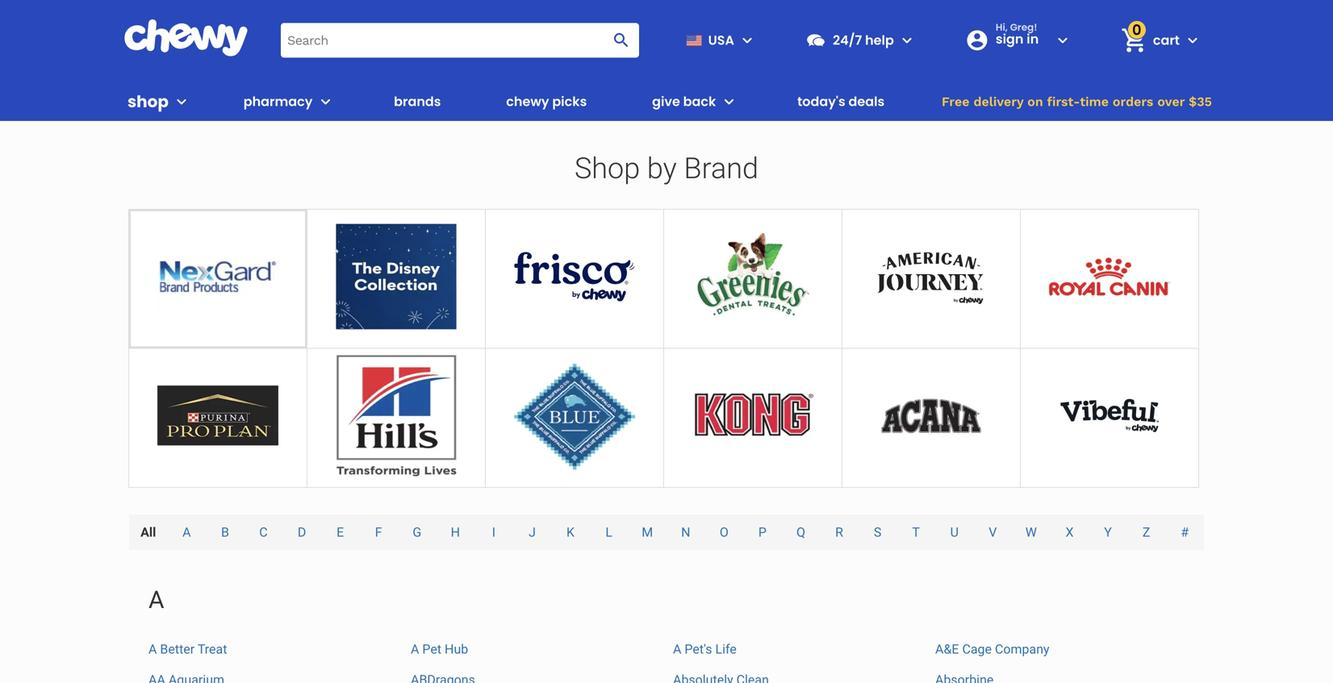 Task type: vqa. For each thing, say whether or not it's contained in the screenshot.
Arm & Hammer Litter 'link'
no



Task type: describe. For each thing, give the bounding box(es) containing it.
y button
[[1092, 515, 1125, 551]]

g
[[413, 525, 422, 540]]

d button
[[285, 515, 319, 551]]

shop by brand
[[575, 151, 759, 186]]

delivery
[[974, 94, 1024, 109]]

help
[[865, 31, 894, 49]]

o
[[720, 525, 729, 540]]

0
[[1133, 20, 1142, 40]]

p button
[[746, 515, 780, 551]]

h
[[451, 525, 460, 540]]

a better treat
[[149, 642, 227, 658]]

24/7 help
[[833, 31, 894, 49]]

o button
[[707, 515, 742, 551]]

y
[[1105, 525, 1112, 540]]

frisco image
[[514, 216, 635, 337]]

blue buffalo image
[[514, 356, 635, 477]]

site banner
[[0, 0, 1334, 121]]

k button
[[554, 515, 588, 551]]

brands
[[394, 92, 441, 111]]

usa
[[708, 31, 735, 49]]

today's
[[798, 92, 846, 111]]

e button
[[324, 515, 357, 551]]

nexgard image
[[157, 216, 279, 337]]

r
[[836, 525, 844, 540]]

u
[[951, 525, 959, 540]]

on
[[1028, 94, 1044, 109]]

hi,
[[996, 21, 1008, 34]]

in
[[1027, 30, 1039, 48]]

shop button
[[128, 82, 191, 121]]

Product search field
[[281, 23, 639, 58]]

a for a better treat
[[149, 642, 157, 658]]

i
[[492, 525, 496, 540]]

a pet's life
[[673, 642, 737, 658]]

a&e cage company
[[936, 642, 1050, 658]]

a pet hub link
[[411, 642, 468, 658]]

s
[[874, 525, 882, 540]]

account menu image
[[1053, 30, 1073, 50]]

x button
[[1053, 515, 1087, 551]]

f button
[[362, 515, 395, 551]]

free delivery on first-time orders over $35 button
[[937, 82, 1217, 121]]

menu image
[[172, 92, 191, 111]]

over
[[1158, 94, 1185, 109]]

today's deals link
[[791, 82, 891, 121]]

first-
[[1047, 94, 1080, 109]]

greenies image
[[693, 216, 814, 337]]

a for a button
[[183, 525, 191, 540]]

a pet's life link
[[673, 642, 737, 658]]

menu image
[[738, 30, 757, 50]]

cart menu image
[[1183, 30, 1203, 50]]

usa button
[[680, 21, 757, 60]]

give back link
[[646, 82, 716, 121]]

pharmacy
[[244, 92, 313, 111]]

life
[[716, 642, 737, 658]]

a pet hub
[[411, 642, 468, 658]]

$35
[[1189, 94, 1212, 109]]

back
[[683, 92, 716, 111]]

company
[[995, 642, 1050, 658]]

orders
[[1113, 94, 1154, 109]]

24/7 help link
[[799, 21, 894, 60]]

sign
[[996, 30, 1024, 48]]

l
[[606, 525, 613, 540]]

w
[[1026, 525, 1037, 540]]

chewy picks link
[[500, 82, 594, 121]]

vibeful image
[[1049, 356, 1171, 477]]

time
[[1080, 94, 1109, 109]]

hills image
[[336, 356, 457, 477]]

shop
[[575, 151, 640, 186]]

better
[[160, 642, 195, 658]]



Task type: locate. For each thing, give the bounding box(es) containing it.
b button
[[208, 515, 242, 551]]

m button
[[629, 515, 666, 551]]

picks
[[552, 92, 587, 111]]

free
[[942, 94, 970, 109]]

z
[[1143, 525, 1151, 540]]

a&e
[[936, 642, 959, 658]]

p
[[759, 525, 767, 540]]

submit search image
[[612, 30, 631, 50]]

c
[[259, 525, 268, 540]]

a left pet
[[411, 642, 419, 658]]

#
[[1181, 525, 1189, 540]]

t
[[913, 525, 920, 540]]

a&e cage company link
[[936, 642, 1050, 658]]

brands link
[[388, 82, 448, 121]]

help menu image
[[898, 30, 917, 50]]

j button
[[516, 515, 549, 551]]

today's deals
[[798, 92, 885, 111]]

l button
[[593, 515, 626, 551]]

b
[[221, 525, 229, 540]]

s button
[[861, 515, 895, 551]]

24/7
[[833, 31, 862, 49]]

g button
[[400, 515, 434, 551]]

kong image
[[693, 356, 814, 477]]

q
[[797, 525, 806, 540]]

j
[[529, 525, 536, 540]]

chewy support image
[[806, 30, 827, 51]]

greg!
[[1010, 21, 1038, 34]]

royal canin image
[[1049, 216, 1171, 337]]

t button
[[900, 515, 933, 551]]

i button
[[479, 515, 509, 551]]

a left pet's on the bottom of the page
[[673, 642, 682, 658]]

a for a pet's life
[[673, 642, 682, 658]]

m
[[642, 525, 653, 540]]

by
[[647, 151, 677, 186]]

hi, greg! sign in
[[996, 21, 1039, 48]]

pet's
[[685, 642, 712, 658]]

k
[[567, 525, 575, 540]]

w button
[[1013, 515, 1050, 551]]

purina pro plan image
[[157, 356, 279, 477]]

disney image
[[336, 216, 457, 337]]

cage
[[963, 642, 992, 658]]

all button
[[128, 515, 169, 551]]

a left better
[[149, 642, 157, 658]]

chewy home image
[[124, 19, 249, 57]]

pharmacy link
[[237, 82, 313, 121]]

give back
[[652, 92, 716, 111]]

shop
[[128, 90, 169, 113]]

a button
[[170, 515, 204, 551]]

Search text field
[[281, 23, 639, 58]]

x
[[1066, 525, 1074, 540]]

give
[[652, 92, 680, 111]]

a for a pet hub
[[411, 642, 419, 658]]

u button
[[938, 515, 972, 551]]

deals
[[849, 92, 885, 111]]

free delivery on first-time orders over $35
[[942, 94, 1212, 109]]

brand
[[684, 151, 759, 186]]

chewy
[[506, 92, 549, 111]]

# button
[[1168, 515, 1202, 551]]

f
[[375, 525, 382, 540]]

acana image
[[871, 356, 992, 477]]

c button
[[246, 515, 281, 551]]

a better treat link
[[149, 642, 227, 658]]

a right all button
[[183, 525, 191, 540]]

e
[[337, 525, 344, 540]]

pet
[[423, 642, 442, 658]]

q button
[[784, 515, 819, 551]]

v
[[989, 525, 997, 540]]

a inside button
[[183, 525, 191, 540]]

a up better
[[149, 586, 164, 615]]

hub
[[445, 642, 468, 658]]

pharmacy menu image
[[316, 92, 335, 111]]

z button
[[1130, 515, 1164, 551]]

all
[[141, 525, 156, 540]]

h button
[[438, 515, 473, 551]]

items image
[[1120, 26, 1148, 55]]

treat
[[198, 642, 227, 658]]

r button
[[823, 515, 856, 551]]

v button
[[976, 515, 1010, 551]]

n button
[[668, 515, 704, 551]]

give back menu image
[[720, 92, 739, 111]]

a
[[183, 525, 191, 540], [149, 586, 164, 615], [149, 642, 157, 658], [411, 642, 419, 658], [673, 642, 682, 658]]

american journey image
[[871, 216, 992, 337]]



